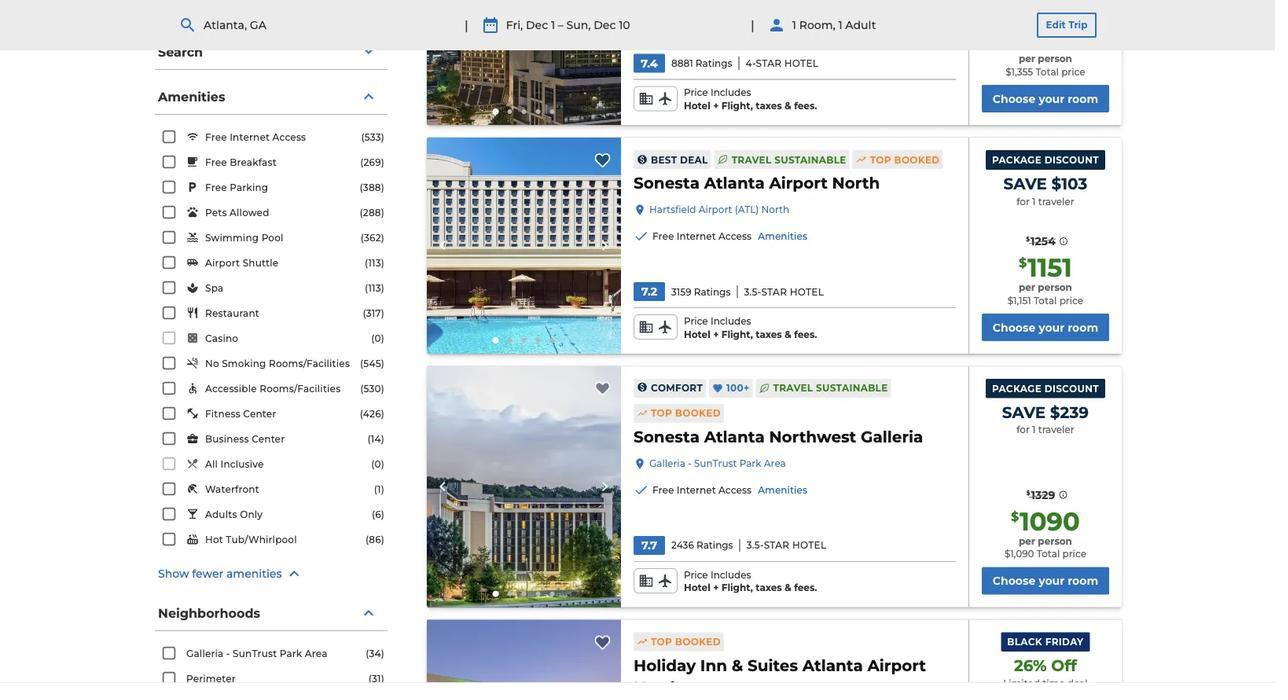 Task type: describe. For each thing, give the bounding box(es) containing it.
0 vertical spatial top booked
[[871, 154, 940, 165]]

hartsfield airport (atl) north
[[650, 204, 790, 216]]

$1,151
[[1008, 295, 1032, 306]]

price includes hotel + flight, taxes & fees. for 1090
[[684, 569, 818, 594]]

ratings for 1151
[[694, 286, 731, 298]]

1 vertical spatial booked
[[676, 408, 721, 419]]

for 1 traveler for 1151
[[1017, 196, 1075, 207]]

2 vertical spatial top booked
[[651, 636, 721, 648]]

1 go to image #2 image from the top
[[508, 109, 512, 114]]

3.5- for 1090
[[747, 540, 764, 551]]

free internet access
[[205, 132, 306, 143]]

room,
[[800, 18, 836, 32]]

sonesta atlanta northwest galleria
[[634, 427, 924, 447]]

26%
[[1015, 657, 1048, 676]]

(533)
[[361, 132, 385, 143]]

(6)
[[372, 509, 385, 521]]

1 room, 1 adult
[[793, 18, 877, 32]]

free for free internet access
[[205, 132, 227, 143]]

1 taxes from the top
[[756, 100, 782, 112]]

edit trip button
[[1038, 13, 1097, 38]]

black friday
[[1008, 637, 1084, 648]]

inn
[[701, 656, 728, 675]]

room for 1090
[[1068, 575, 1099, 588]]

business
[[205, 434, 249, 445]]

(0) for all inclusive
[[372, 459, 385, 470]]

friday
[[1046, 637, 1084, 648]]

7.2
[[642, 285, 658, 299]]

1 horizontal spatial travel
[[774, 383, 814, 394]]

taxes for 1090
[[756, 583, 782, 594]]

1 left adult
[[839, 18, 843, 32]]

0 vertical spatial ratings
[[696, 58, 733, 69]]

save $239
[[1003, 403, 1089, 422]]

best deal
[[651, 154, 708, 165]]

2 vertical spatial booked
[[676, 636, 721, 648]]

airport shuttle
[[205, 258, 279, 269]]

flight, for 1151
[[722, 329, 753, 340]]

1 vertical spatial top booked
[[651, 408, 721, 419]]

1 vertical spatial -
[[226, 649, 230, 660]]

for 1 traveler for 1090
[[1017, 424, 1075, 436]]

(288)
[[360, 207, 385, 219]]

4-star hotel
[[746, 58, 819, 69]]

(113) for airport shuttle
[[365, 258, 385, 269]]

fri, dec 1 – sun, dec 10
[[506, 18, 631, 32]]

fitness center
[[205, 409, 276, 420]]

accessible
[[205, 384, 257, 395]]

heart icon image
[[713, 383, 724, 394]]

2 dec from the left
[[594, 18, 616, 32]]

10
[[619, 18, 631, 32]]

(426)
[[360, 409, 385, 420]]

free down hartsfield on the top right of page
[[653, 231, 674, 242]]

center for fitness center
[[243, 409, 276, 420]]

all
[[205, 459, 218, 471]]

1151
[[1028, 252, 1073, 283]]

free internet access amenities for 1090
[[653, 485, 808, 496]]

ratings for 1090
[[697, 540, 734, 551]]

go to image #5 image for 1151
[[550, 338, 555, 343]]

access for 1151
[[719, 231, 752, 242]]

price for 1151
[[684, 316, 709, 327]]

1 dec from the left
[[526, 18, 548, 32]]

0 vertical spatial -
[[688, 458, 692, 469]]

package for 1090
[[993, 383, 1042, 394]]

edit
[[1047, 19, 1066, 31]]

choose your room for person
[[993, 92, 1099, 106]]

price includes hotel + flight, taxes & fees. for 1151
[[684, 316, 818, 340]]

ga
[[250, 18, 267, 32]]

1 vertical spatial suntrust
[[233, 649, 277, 660]]

per for 1151
[[1019, 282, 1036, 293]]

$ 1254
[[1027, 235, 1056, 248]]

sun,
[[567, 18, 591, 32]]

atlanta for 1151
[[705, 174, 765, 193]]

& inside holiday inn & suites atlanta airport north
[[732, 656, 744, 675]]

8881 ratings
[[672, 58, 733, 69]]

hartsfield
[[650, 204, 696, 216]]

free for free parking
[[205, 182, 227, 194]]

4-
[[746, 58, 756, 69]]

0 horizontal spatial park
[[280, 649, 302, 660]]

allowed
[[230, 207, 269, 219]]

star for 1090
[[764, 540, 790, 551]]

7.4
[[641, 57, 658, 70]]

(14)
[[368, 434, 385, 445]]

free for free breakfast
[[205, 157, 227, 168]]

amenities for 1090
[[758, 485, 808, 496]]

for for 1151
[[1017, 196, 1030, 207]]

0 vertical spatial park
[[740, 458, 762, 469]]

atlanta, ga
[[204, 18, 267, 32]]

atlanta for 1090
[[705, 427, 765, 447]]

0 vertical spatial access
[[273, 132, 306, 143]]

package discount for 1090
[[993, 383, 1100, 394]]

1254
[[1031, 235, 1056, 248]]

pets allowed
[[205, 207, 269, 219]]

amenities
[[227, 567, 282, 581]]

search
[[158, 44, 203, 59]]

2 horizontal spatial galleria
[[861, 427, 924, 447]]

sonesta for 1090
[[634, 427, 700, 447]]

2436 ratings
[[672, 540, 734, 551]]

$1,355
[[1006, 66, 1034, 78]]

package discount for 1151
[[993, 154, 1100, 166]]

tub/whirlpool
[[226, 535, 297, 546]]

1 horizontal spatial galleria
[[650, 458, 686, 469]]

(545)
[[360, 358, 385, 370]]

airport inside holiday inn & suites atlanta airport north
[[868, 656, 927, 675]]

0 horizontal spatial travel
[[732, 154, 772, 165]]

swimming pool
[[205, 233, 284, 244]]

save for 1090
[[1003, 403, 1046, 422]]

$1,090
[[1005, 549, 1035, 560]]

off
[[1052, 657, 1078, 676]]

(1)
[[374, 484, 385, 496]]

accessible rooms/facilities
[[205, 384, 341, 395]]

free up 7.7
[[653, 485, 674, 496]]

1 + from the top
[[714, 100, 719, 112]]

$103
[[1052, 174, 1088, 194]]

1 vertical spatial travel sustainable
[[774, 383, 889, 394]]

free breakfast
[[205, 157, 277, 168]]

photo carousel region for sonesta atlanta northwest galleria
[[427, 366, 621, 608]]

–
[[558, 18, 564, 32]]

sonesta atlanta airport north element
[[634, 172, 880, 194]]

price for 1151
[[1060, 295, 1084, 306]]

room for 1151
[[1068, 321, 1099, 334]]

100+
[[727, 383, 750, 394]]

7.7
[[642, 539, 658, 552]]

show fewer amenities
[[158, 567, 282, 581]]

1 vertical spatial rooms/facilities
[[260, 384, 341, 395]]

1 price includes hotel + flight, taxes & fees. from the top
[[684, 87, 818, 112]]

casino
[[205, 333, 238, 345]]

go to image #4 image for 1090
[[536, 592, 541, 597]]

edit trip
[[1047, 19, 1088, 31]]

1 horizontal spatial area
[[764, 458, 786, 469]]

1 vertical spatial sustainable
[[817, 383, 889, 394]]

3159
[[672, 286, 692, 298]]

choose your room button for person
[[982, 85, 1110, 113]]

includes for 1151
[[711, 316, 752, 327]]

0 horizontal spatial galleria
[[186, 649, 224, 660]]

adults
[[205, 509, 237, 521]]

atlanta inside holiday inn & suites atlanta airport north
[[803, 656, 864, 675]]

total for 1151
[[1034, 295, 1058, 306]]

1736
[[1032, 6, 1056, 20]]

total for 1090
[[1037, 549, 1061, 560]]

parking
[[230, 182, 268, 194]]

1 flight, from the top
[[722, 100, 753, 112]]

go to image #5 image for 1090
[[550, 592, 555, 597]]

flight, for 1090
[[722, 583, 753, 594]]

smoking
[[222, 358, 266, 370]]

1 down save $239
[[1033, 424, 1036, 436]]

sonesta atlanta northwest galleria element
[[634, 426, 924, 448]]

(530)
[[360, 383, 385, 395]]

& for 7.4
[[785, 100, 792, 112]]

amenities inside dropdown button
[[158, 89, 225, 104]]

save $103
[[1004, 174, 1088, 194]]

price inside per person $1,355 total price
[[1062, 66, 1086, 78]]

0 vertical spatial star
[[756, 58, 782, 69]]

room for person
[[1068, 92, 1099, 106]]

atlanta,
[[204, 18, 247, 32]]

3.5-star hotel for 1090
[[747, 540, 827, 551]]

1 photo carousel region from the top
[[427, 0, 621, 125]]

no smoking rooms/facilities
[[205, 358, 350, 370]]

go to image #2 image for 1151
[[508, 338, 512, 343]]

north for sonesta atlanta airport north
[[833, 174, 880, 193]]

1329
[[1032, 489, 1056, 502]]

save for 1151
[[1004, 174, 1048, 194]]

spa
[[205, 283, 224, 294]]

pets
[[205, 207, 227, 219]]

fees. for 1090
[[795, 583, 818, 594]]

(34)
[[366, 649, 385, 660]]

person for 1151
[[1039, 282, 1073, 293]]

sonesta atlanta airport north
[[634, 174, 880, 193]]

go to image #1 image for 1090
[[493, 591, 499, 597]]

shuttle
[[243, 258, 279, 269]]

8881
[[672, 58, 693, 69]]

choose your room button for 1090
[[982, 567, 1110, 595]]

0 vertical spatial booked
[[895, 154, 940, 165]]

choose for 1151
[[993, 321, 1036, 334]]

0 vertical spatial internet
[[230, 132, 270, 143]]

holiday inn & suites atlanta airport north element
[[634, 655, 956, 684]]

(317)
[[363, 308, 385, 319]]

(113) for spa
[[365, 283, 385, 294]]



Task type: locate. For each thing, give the bounding box(es) containing it.
1 choose from the top
[[993, 92, 1036, 106]]

0 vertical spatial per
[[1019, 53, 1036, 65]]

inclusive
[[221, 459, 264, 471]]

4 photo carousel region from the top
[[427, 620, 621, 684]]

access up breakfast
[[273, 132, 306, 143]]

2 + from the top
[[714, 329, 719, 340]]

0 vertical spatial go to image #5 image
[[550, 109, 555, 114]]

| up 4-
[[751, 17, 755, 32]]

1 fees. from the top
[[795, 100, 818, 112]]

2 taxes from the top
[[756, 329, 782, 340]]

includes down 4-
[[711, 87, 752, 98]]

choose
[[993, 92, 1036, 106], [993, 321, 1036, 334], [993, 575, 1036, 588]]

3.5-star hotel for 1151
[[744, 286, 824, 298]]

1 vertical spatial north
[[762, 204, 790, 216]]

airport
[[770, 174, 828, 193], [699, 204, 733, 216], [205, 258, 240, 269], [868, 656, 927, 675]]

2 vertical spatial atlanta
[[803, 656, 864, 675]]

2 package from the top
[[993, 383, 1042, 394]]

1 vertical spatial access
[[719, 231, 752, 242]]

per up $1,090
[[1019, 536, 1036, 547]]

center for business center
[[252, 434, 285, 445]]

your for 1090
[[1039, 575, 1065, 588]]

internet up 2436 ratings
[[677, 485, 716, 496]]

for
[[1017, 196, 1030, 207], [1017, 424, 1030, 436]]

1 for from the top
[[1017, 196, 1030, 207]]

person inside per person $1,355 total price
[[1039, 53, 1073, 65]]

2 vertical spatial go to image #4 image
[[536, 592, 541, 597]]

rooms/facilities up the accessible rooms/facilities
[[269, 358, 350, 370]]

choose your room for 1090
[[993, 575, 1099, 588]]

comfort
[[651, 383, 703, 394]]

adults only
[[205, 509, 263, 521]]

1 vertical spatial includes
[[711, 316, 752, 327]]

adult
[[846, 18, 877, 32]]

$ 1151 per person $1,151 total price
[[1008, 252, 1084, 306]]

2 choose your room from the top
[[993, 321, 1099, 334]]

package up save $103
[[993, 154, 1042, 166]]

2 fees. from the top
[[795, 329, 818, 340]]

center
[[243, 409, 276, 420], [252, 434, 285, 445]]

2 vertical spatial go to image #2 image
[[508, 592, 512, 597]]

$ inside $ 1151 per person $1,151 total price
[[1019, 255, 1027, 270]]

discount for 1151
[[1045, 154, 1100, 166]]

person down 1329
[[1039, 536, 1073, 547]]

$ for 1329
[[1027, 489, 1031, 497]]

price inside $ 1090 per person $1,090 total price
[[1063, 549, 1087, 560]]

+
[[714, 100, 719, 112], [714, 329, 719, 340], [714, 583, 719, 594]]

per inside per person $1,355 total price
[[1019, 53, 1036, 65]]

2436
[[672, 540, 694, 551]]

save
[[1004, 174, 1048, 194], [1003, 403, 1046, 422]]

per up $1,355
[[1019, 53, 1036, 65]]

price inside $ 1151 per person $1,151 total price
[[1060, 295, 1084, 306]]

3 taxes from the top
[[756, 583, 782, 594]]

price includes hotel + flight, taxes & fees. down 3159 ratings
[[684, 316, 818, 340]]

3.5- for 1151
[[744, 286, 762, 298]]

| left 'fri,'
[[465, 17, 469, 32]]

0 vertical spatial go to image #1 image
[[493, 109, 499, 115]]

0 horizontal spatial north
[[634, 678, 682, 684]]

travel sustainable up the northwest
[[774, 383, 889, 394]]

per for 1090
[[1019, 536, 1036, 547]]

internet down hartsfield airport (atl) north on the right top of the page
[[677, 231, 716, 242]]

travel
[[732, 154, 772, 165], [774, 383, 814, 394]]

$ inside $ 1329
[[1027, 489, 1031, 497]]

1 go to image #5 image from the top
[[550, 109, 555, 114]]

booked
[[895, 154, 940, 165], [676, 408, 721, 419], [676, 636, 721, 648]]

0 vertical spatial travel
[[732, 154, 772, 165]]

1 vertical spatial (113)
[[365, 283, 385, 294]]

(86)
[[366, 535, 385, 546]]

1 sonesta from the top
[[634, 174, 700, 193]]

2 vertical spatial access
[[719, 485, 752, 496]]

0 vertical spatial for
[[1017, 196, 1030, 207]]

(atl)
[[735, 204, 759, 216]]

$ for 1254
[[1027, 236, 1031, 243]]

1 free internet access amenities from the top
[[653, 231, 808, 242]]

package for 1151
[[993, 154, 1042, 166]]

3 go to image #1 image from the top
[[493, 591, 499, 597]]

choose your room button
[[982, 85, 1110, 113], [982, 314, 1110, 341], [982, 567, 1110, 595]]

1 horizontal spatial |
[[751, 17, 755, 32]]

room down $ 1090 per person $1,090 total price
[[1068, 575, 1099, 588]]

1 vertical spatial package
[[993, 383, 1042, 394]]

0 vertical spatial rooms/facilities
[[269, 358, 350, 370]]

0 vertical spatial room
[[1068, 92, 1099, 106]]

0 vertical spatial sustainable
[[775, 154, 847, 165]]

3 fees. from the top
[[795, 583, 818, 594]]

2 horizontal spatial north
[[833, 174, 880, 193]]

1 discount from the top
[[1045, 154, 1100, 166]]

&
[[785, 100, 792, 112], [785, 329, 792, 340], [785, 583, 792, 594], [732, 656, 744, 675]]

1 horizontal spatial galleria - suntrust park area
[[650, 458, 786, 469]]

traveler for 1151
[[1039, 196, 1075, 207]]

internet up breakfast
[[230, 132, 270, 143]]

person for 1090
[[1039, 536, 1073, 547]]

0 vertical spatial +
[[714, 100, 719, 112]]

holiday inn & suites atlanta airport north
[[634, 656, 927, 684]]

price down 3159 ratings
[[684, 316, 709, 327]]

0 horizontal spatial galleria - suntrust park area
[[186, 649, 328, 660]]

3.5-star hotel
[[744, 286, 824, 298], [747, 540, 827, 551]]

1 choose your room button from the top
[[982, 85, 1110, 113]]

2 price includes hotel + flight, taxes & fees. from the top
[[684, 316, 818, 340]]

access up 2436 ratings
[[719, 485, 752, 496]]

internet for 1090
[[677, 485, 716, 496]]

free internet access amenities for 1151
[[653, 231, 808, 242]]

1 vertical spatial travel
[[774, 383, 814, 394]]

0 vertical spatial go to image #4 image
[[536, 109, 541, 114]]

(113) down (362)
[[365, 258, 385, 269]]

1 vertical spatial choose
[[993, 321, 1036, 334]]

1 (113) from the top
[[365, 258, 385, 269]]

person down 1254
[[1039, 282, 1073, 293]]

2 vertical spatial galleria
[[186, 649, 224, 660]]

go to image #1 image for 1151
[[493, 337, 499, 344]]

pool view image
[[427, 138, 621, 354]]

area
[[764, 458, 786, 469], [305, 649, 328, 660]]

1 left the room,
[[793, 18, 797, 32]]

0 vertical spatial amenities
[[158, 89, 225, 104]]

(113) up (317)
[[365, 283, 385, 294]]

flight, down 2436 ratings
[[722, 583, 753, 594]]

1 vertical spatial taxes
[[756, 329, 782, 340]]

| for 1 room, 1 adult
[[751, 17, 755, 32]]

- down "neighborhoods"
[[226, 649, 230, 660]]

2 for 1 traveler from the top
[[1017, 424, 1075, 436]]

0 vertical spatial package discount
[[993, 154, 1100, 166]]

3 your from the top
[[1039, 575, 1065, 588]]

amenities down (atl)
[[758, 231, 808, 242]]

2 vertical spatial top
[[651, 636, 673, 648]]

& for 7.2
[[785, 329, 792, 340]]

hot
[[205, 535, 223, 546]]

3.5- right 3159 ratings
[[744, 286, 762, 298]]

total inside per person $1,355 total price
[[1036, 66, 1060, 78]]

neighborhoods
[[158, 606, 260, 621]]

(0) down (317)
[[372, 333, 385, 345]]

person inside $ 1090 per person $1,090 total price
[[1039, 536, 1073, 547]]

1 package from the top
[[993, 154, 1042, 166]]

choose your room button for 1151
[[982, 314, 1110, 341]]

star right 3159 ratings
[[762, 286, 788, 298]]

3 price includes hotel + flight, taxes & fees. from the top
[[684, 569, 818, 594]]

rooms/facilities down no smoking rooms/facilities
[[260, 384, 341, 395]]

$ inside the $ 1254
[[1027, 236, 1031, 243]]

suites
[[748, 656, 798, 675]]

flight,
[[722, 100, 753, 112], [722, 329, 753, 340], [722, 583, 753, 594]]

0 vertical spatial top
[[871, 154, 892, 165]]

1 vertical spatial park
[[280, 649, 302, 660]]

price
[[1062, 66, 1086, 78], [1060, 295, 1084, 306], [1063, 549, 1087, 560]]

(0) up the (1)
[[372, 459, 385, 470]]

free internet access amenities
[[653, 231, 808, 242], [653, 485, 808, 496]]

1 vertical spatial go to image #5 image
[[550, 338, 555, 343]]

room down $ 1151 per person $1,151 total price
[[1068, 321, 1099, 334]]

0 vertical spatial area
[[764, 458, 786, 469]]

+ for 1151
[[714, 329, 719, 340]]

3 + from the top
[[714, 583, 719, 594]]

traveler down save $239
[[1039, 424, 1075, 436]]

total right $1,355
[[1036, 66, 1060, 78]]

1 vertical spatial star
[[762, 286, 788, 298]]

& for 7.7
[[785, 583, 792, 594]]

for for 1090
[[1017, 424, 1030, 436]]

go to image #5 image
[[550, 109, 555, 114], [550, 338, 555, 343], [550, 592, 555, 597]]

price for 1090
[[684, 569, 709, 581]]

choose your room button down per person $1,355 total price
[[982, 85, 1110, 113]]

fees. for 1151
[[795, 329, 818, 340]]

2 vertical spatial +
[[714, 583, 719, 594]]

2 vertical spatial amenities
[[758, 485, 808, 496]]

2 per from the top
[[1019, 282, 1036, 293]]

+ down the 8881 ratings
[[714, 100, 719, 112]]

room
[[1068, 92, 1099, 106], [1068, 321, 1099, 334], [1068, 575, 1099, 588]]

1 vertical spatial choose your room
[[993, 321, 1099, 334]]

top booked
[[871, 154, 940, 165], [651, 408, 721, 419], [651, 636, 721, 648]]

0 vertical spatial price includes hotel + flight, taxes & fees.
[[684, 87, 818, 112]]

photo carousel region
[[427, 0, 621, 125], [427, 138, 621, 354], [427, 366, 621, 608], [427, 620, 621, 684]]

0 vertical spatial sonesta
[[634, 174, 700, 193]]

0 vertical spatial package
[[993, 154, 1042, 166]]

fees.
[[795, 100, 818, 112], [795, 329, 818, 340], [795, 583, 818, 594]]

atlanta right "suites"
[[803, 656, 864, 675]]

1 go to image #1 image from the top
[[493, 109, 499, 115]]

total
[[1036, 66, 1060, 78], [1034, 295, 1058, 306], [1037, 549, 1061, 560]]

1 horizontal spatial dec
[[594, 18, 616, 32]]

hotel
[[785, 58, 819, 69], [684, 100, 711, 112], [790, 286, 824, 298], [684, 329, 711, 340], [793, 540, 827, 551], [684, 583, 711, 594]]

suntrust
[[694, 458, 737, 469], [233, 649, 277, 660]]

top
[[871, 154, 892, 165], [651, 408, 673, 419], [651, 636, 673, 648]]

$ left 1151
[[1019, 255, 1027, 270]]

discount for 1090
[[1045, 383, 1100, 394]]

room down per person $1,355 total price
[[1068, 92, 1099, 106]]

0 vertical spatial galleria
[[861, 427, 924, 447]]

free internet access amenities up 2436 ratings
[[653, 485, 808, 496]]

north inside holiday inn & suites atlanta airport north
[[634, 678, 682, 684]]

1
[[551, 18, 555, 32], [793, 18, 797, 32], [839, 18, 843, 32], [1033, 196, 1036, 207], [1033, 424, 1036, 436]]

3 go to image #5 image from the top
[[550, 592, 555, 597]]

choose your room button down $1,151
[[982, 314, 1110, 341]]

$239
[[1051, 403, 1089, 422]]

1 vertical spatial amenities
[[758, 231, 808, 242]]

$ for 1151
[[1019, 255, 1027, 270]]

(362)
[[361, 232, 385, 244]]

per up $1,151
[[1019, 282, 1036, 293]]

package up save $239
[[993, 383, 1042, 394]]

2 includes from the top
[[711, 316, 752, 327]]

internet for 1151
[[677, 231, 716, 242]]

park down neighborhoods dropdown button
[[280, 649, 302, 660]]

1 room from the top
[[1068, 92, 1099, 106]]

2 free internet access amenities from the top
[[653, 485, 808, 496]]

traveler for 1090
[[1039, 424, 1075, 436]]

per inside $ 1090 per person $1,090 total price
[[1019, 536, 1036, 547]]

1 vertical spatial per
[[1019, 282, 1036, 293]]

pool
[[262, 233, 284, 244]]

sustainable up the northwest
[[817, 383, 889, 394]]

amenities button
[[155, 79, 388, 115]]

free up pets
[[205, 182, 227, 194]]

choose your room for 1151
[[993, 321, 1099, 334]]

2 flight, from the top
[[722, 329, 753, 340]]

0 vertical spatial suntrust
[[694, 458, 737, 469]]

person
[[1039, 53, 1073, 65], [1039, 282, 1073, 293], [1039, 536, 1073, 547]]

go to image #3 image for 1090
[[522, 592, 527, 597]]

choose down $1,090
[[993, 575, 1036, 588]]

suntrust down 'sonesta atlanta northwest galleria' element
[[694, 458, 737, 469]]

per inside $ 1151 per person $1,151 total price
[[1019, 282, 1036, 293]]

0 vertical spatial atlanta
[[705, 174, 765, 193]]

waterfront
[[205, 484, 259, 496]]

your for 1151
[[1039, 321, 1065, 334]]

3 choose your room from the top
[[993, 575, 1099, 588]]

1 go to image #3 image from the top
[[522, 109, 527, 114]]

1 (0) from the top
[[372, 333, 385, 345]]

3.5- right 2436 ratings
[[747, 540, 764, 551]]

go to image #3 image for 1151
[[522, 338, 527, 343]]

0 vertical spatial 3.5-star hotel
[[744, 286, 824, 298]]

travel sustainable up sonesta atlanta airport north
[[732, 154, 847, 165]]

1 per from the top
[[1019, 53, 1036, 65]]

1 vertical spatial go to image #4 image
[[536, 338, 541, 343]]

for down save $239
[[1017, 424, 1030, 436]]

go to image #2 image for 1090
[[508, 592, 512, 597]]

discount up "$239"
[[1045, 383, 1100, 394]]

2 vertical spatial go to image #5 image
[[550, 592, 555, 597]]

3 choose from the top
[[993, 575, 1036, 588]]

north
[[833, 174, 880, 193], [762, 204, 790, 216], [634, 678, 682, 684]]

2 vertical spatial fees.
[[795, 583, 818, 594]]

2 vertical spatial ratings
[[697, 540, 734, 551]]

(0) for casino
[[372, 333, 385, 345]]

go to image #3 image
[[522, 109, 527, 114], [522, 338, 527, 343], [522, 592, 527, 597]]

- down comfort
[[688, 458, 692, 469]]

3 photo carousel region from the top
[[427, 366, 621, 608]]

star right 2436 ratings
[[764, 540, 790, 551]]

choose for person
[[993, 92, 1036, 106]]

choose for 1090
[[993, 575, 1036, 588]]

internet
[[230, 132, 270, 143], [677, 231, 716, 242], [677, 485, 716, 496]]

atlanta down 100+
[[705, 427, 765, 447]]

1 vertical spatial galleria - suntrust park area
[[186, 649, 328, 660]]

1 person from the top
[[1039, 53, 1073, 65]]

1 vertical spatial for
[[1017, 424, 1030, 436]]

price includes hotel + flight, taxes & fees.
[[684, 87, 818, 112], [684, 316, 818, 340], [684, 569, 818, 594]]

choose your room down per person $1,355 total price
[[993, 92, 1099, 106]]

suntrust down neighborhoods dropdown button
[[233, 649, 277, 660]]

1 horizontal spatial -
[[688, 458, 692, 469]]

2 vertical spatial star
[[764, 540, 790, 551]]

price down the 8881 ratings
[[684, 87, 709, 98]]

free
[[205, 132, 227, 143], [205, 157, 227, 168], [205, 182, 227, 194], [653, 231, 674, 242], [653, 485, 674, 496]]

3 person from the top
[[1039, 536, 1073, 547]]

1 vertical spatial galleria
[[650, 458, 686, 469]]

1 package discount from the top
[[993, 154, 1100, 166]]

2 your from the top
[[1039, 321, 1065, 334]]

0 vertical spatial 3.5-
[[744, 286, 762, 298]]

area down 'sonesta atlanta northwest galleria' element
[[764, 458, 786, 469]]

go to image #4 image
[[536, 109, 541, 114], [536, 338, 541, 343], [536, 592, 541, 597]]

galleria - suntrust park area down neighborhoods dropdown button
[[186, 649, 328, 660]]

center down the accessible rooms/facilities
[[243, 409, 276, 420]]

free parking
[[205, 182, 268, 194]]

northwest
[[770, 427, 857, 447]]

photo carousel region for sonesta atlanta airport north
[[427, 138, 621, 354]]

2 sonesta from the top
[[634, 427, 700, 447]]

2 vertical spatial taxes
[[756, 583, 782, 594]]

taxes for 1151
[[756, 329, 782, 340]]

package discount up save $239
[[993, 383, 1100, 394]]

free up free parking
[[205, 157, 227, 168]]

for down save $103
[[1017, 196, 1030, 207]]

price for 1090
[[1063, 549, 1087, 560]]

area left the (34)
[[305, 649, 328, 660]]

3 includes from the top
[[711, 569, 752, 581]]

atlanta up (atl)
[[705, 174, 765, 193]]

your down per person $1,355 total price
[[1039, 92, 1065, 106]]

0 vertical spatial price
[[684, 87, 709, 98]]

2 traveler from the top
[[1039, 424, 1075, 436]]

restaurant
[[205, 308, 260, 320]]

2 vertical spatial go to image #1 image
[[493, 591, 499, 597]]

2 for from the top
[[1017, 424, 1030, 436]]

price
[[684, 87, 709, 98], [684, 316, 709, 327], [684, 569, 709, 581]]

amenities for 1151
[[758, 231, 808, 242]]

go to image #4 image for 1151
[[536, 338, 541, 343]]

2 go to image #5 image from the top
[[550, 338, 555, 343]]

no
[[205, 358, 219, 370]]

star
[[756, 58, 782, 69], [762, 286, 788, 298], [764, 540, 790, 551]]

0 vertical spatial galleria - suntrust park area
[[650, 458, 786, 469]]

0 vertical spatial total
[[1036, 66, 1060, 78]]

sustainable
[[775, 154, 847, 165], [817, 383, 889, 394]]

1 vertical spatial top
[[651, 408, 673, 419]]

access for 1090
[[719, 485, 752, 496]]

package discount up save $103
[[993, 154, 1100, 166]]

1 | from the left
[[465, 17, 469, 32]]

3 go to image #4 image from the top
[[536, 592, 541, 597]]

3 go to image #2 image from the top
[[508, 592, 512, 597]]

2 person from the top
[[1039, 282, 1073, 293]]

show fewer amenities button
[[158, 565, 385, 584]]

2 choose from the top
[[993, 321, 1036, 334]]

1 vertical spatial 3.5-
[[747, 540, 764, 551]]

total inside $ 1151 per person $1,151 total price
[[1034, 295, 1058, 306]]

1 vertical spatial traveler
[[1039, 424, 1075, 436]]

sustainable up sonesta atlanta airport north
[[775, 154, 847, 165]]

per person $1,355 total price
[[1006, 53, 1086, 78]]

1 left the –
[[551, 18, 555, 32]]

2 vertical spatial price
[[684, 569, 709, 581]]

+ down 3159 ratings
[[714, 329, 719, 340]]

3 per from the top
[[1019, 536, 1036, 547]]

2 | from the left
[[751, 17, 755, 32]]

free internet access amenities down hartsfield airport (atl) north on the right top of the page
[[653, 231, 808, 242]]

bird's eye view image
[[427, 366, 621, 608]]

(113)
[[365, 258, 385, 269], [365, 283, 385, 294]]

3 room from the top
[[1068, 575, 1099, 588]]

1 vertical spatial total
[[1034, 295, 1058, 306]]

your down $ 1090 per person $1,090 total price
[[1039, 575, 1065, 588]]

$ inside $ 1090 per person $1,090 total price
[[1012, 509, 1020, 524]]

1 traveler from the top
[[1039, 196, 1075, 207]]

north for hartsfield airport (atl) north
[[762, 204, 790, 216]]

dec right 'fri,'
[[526, 18, 548, 32]]

0 vertical spatial fees.
[[795, 100, 818, 112]]

| for fri, dec 1 – sun, dec 10
[[465, 17, 469, 32]]

1 price from the top
[[684, 87, 709, 98]]

0 vertical spatial taxes
[[756, 100, 782, 112]]

3 flight, from the top
[[722, 583, 753, 594]]

1 your from the top
[[1039, 92, 1065, 106]]

+ for 1090
[[714, 583, 719, 594]]

1 vertical spatial internet
[[677, 231, 716, 242]]

0 vertical spatial go to image #2 image
[[508, 109, 512, 114]]

includes down 2436 ratings
[[711, 569, 752, 581]]

price includes hotel + flight, taxes & fees. down 4-
[[684, 87, 818, 112]]

1 vertical spatial area
[[305, 649, 328, 660]]

1 for 1 traveler from the top
[[1017, 196, 1075, 207]]

amenities
[[158, 89, 225, 104], [758, 231, 808, 242], [758, 485, 808, 496]]

price down 1090
[[1063, 549, 1087, 560]]

2 go to image #1 image from the top
[[493, 337, 499, 344]]

3 go to image #3 image from the top
[[522, 592, 527, 597]]

$ for 1090
[[1012, 509, 1020, 524]]

3 price from the top
[[684, 569, 709, 581]]

price includes hotel + flight, taxes & fees. down 2436 ratings
[[684, 569, 818, 594]]

fitness
[[205, 409, 241, 420]]

1 go to image #4 image from the top
[[536, 109, 541, 114]]

ratings right 8881
[[696, 58, 733, 69]]

rooms/facilities
[[269, 358, 350, 370], [260, 384, 341, 395]]

price down 2436 ratings
[[684, 569, 709, 581]]

2 vertical spatial includes
[[711, 569, 752, 581]]

go to image #2 image
[[508, 109, 512, 114], [508, 338, 512, 343], [508, 592, 512, 597]]

2 vertical spatial per
[[1019, 536, 1036, 547]]

2 package discount from the top
[[993, 383, 1100, 394]]

sonesta down best
[[634, 174, 700, 193]]

for 1 traveler down save $239
[[1017, 424, 1075, 436]]

your for person
[[1039, 92, 1065, 106]]

$ left 1254
[[1027, 236, 1031, 243]]

only
[[240, 509, 263, 521]]

includes down 3159 ratings
[[711, 316, 752, 327]]

$
[[1027, 236, 1031, 243], [1019, 255, 1027, 270], [1027, 489, 1031, 497], [1012, 509, 1020, 524]]

0 vertical spatial center
[[243, 409, 276, 420]]

0 horizontal spatial area
[[305, 649, 328, 660]]

2 go to image #4 image from the top
[[536, 338, 541, 343]]

0 vertical spatial your
[[1039, 92, 1065, 106]]

go to image #1 image
[[493, 109, 499, 115], [493, 337, 499, 344], [493, 591, 499, 597]]

save left $103 at the top right of page
[[1004, 174, 1048, 194]]

2 go to image #2 image from the top
[[508, 338, 512, 343]]

includes for 1090
[[711, 569, 752, 581]]

0 vertical spatial traveler
[[1039, 196, 1075, 207]]

person inside $ 1151 per person $1,151 total price
[[1039, 282, 1073, 293]]

+ down 2436 ratings
[[714, 583, 719, 594]]

2 vertical spatial total
[[1037, 549, 1061, 560]]

1 vertical spatial price
[[684, 316, 709, 327]]

discount up $103 at the top right of page
[[1045, 154, 1100, 166]]

swimming
[[205, 233, 259, 244]]

traveler down save $103
[[1039, 196, 1075, 207]]

total inside $ 1090 per person $1,090 total price
[[1037, 549, 1061, 560]]

2 room from the top
[[1068, 321, 1099, 334]]

sonesta down comfort
[[634, 427, 700, 447]]

your down $ 1151 per person $1,151 total price
[[1039, 321, 1065, 334]]

2 (0) from the top
[[372, 459, 385, 470]]

ratings right 2436
[[697, 540, 734, 551]]

price down 1151
[[1060, 295, 1084, 306]]

hot tub/whirlpool
[[205, 535, 297, 546]]

photo carousel region for top booked
[[427, 620, 621, 684]]

1 choose your room from the top
[[993, 92, 1099, 106]]

2 discount from the top
[[1045, 383, 1100, 394]]

0 vertical spatial (113)
[[365, 258, 385, 269]]

3159 ratings
[[672, 286, 731, 298]]

3 choose your room button from the top
[[982, 567, 1110, 595]]

2 choose your room button from the top
[[982, 314, 1110, 341]]

0 horizontal spatial -
[[226, 649, 230, 660]]

holiday
[[634, 656, 696, 675]]

all inclusive
[[205, 459, 264, 471]]

1 includes from the top
[[711, 87, 752, 98]]

2 photo carousel region from the top
[[427, 138, 621, 354]]

2 go to image #3 image from the top
[[522, 338, 527, 343]]

0 vertical spatial travel sustainable
[[732, 154, 847, 165]]

2 (113) from the top
[[365, 283, 385, 294]]

park
[[740, 458, 762, 469], [280, 649, 302, 660]]

2 price from the top
[[684, 316, 709, 327]]

fewer
[[192, 567, 224, 581]]

choose down $1,355
[[993, 92, 1036, 106]]

amenities down search on the left top
[[158, 89, 225, 104]]

center up inclusive
[[252, 434, 285, 445]]

0 horizontal spatial |
[[465, 17, 469, 32]]

ratings right '3159'
[[694, 286, 731, 298]]

0 vertical spatial discount
[[1045, 154, 1100, 166]]

search button
[[155, 35, 388, 70]]

total right $1,090
[[1037, 549, 1061, 560]]

1 vertical spatial 3.5-star hotel
[[747, 540, 827, 551]]

star for 1151
[[762, 286, 788, 298]]

26% off
[[1015, 657, 1078, 676]]

sonesta for 1151
[[634, 174, 700, 193]]

1 vertical spatial free internet access amenities
[[653, 485, 808, 496]]

(388)
[[360, 182, 385, 194]]

save left "$239"
[[1003, 403, 1046, 422]]

1 down save $103
[[1033, 196, 1036, 207]]

total right $1,151
[[1034, 295, 1058, 306]]



Task type: vqa. For each thing, say whether or not it's contained in the screenshot.
Results
no



